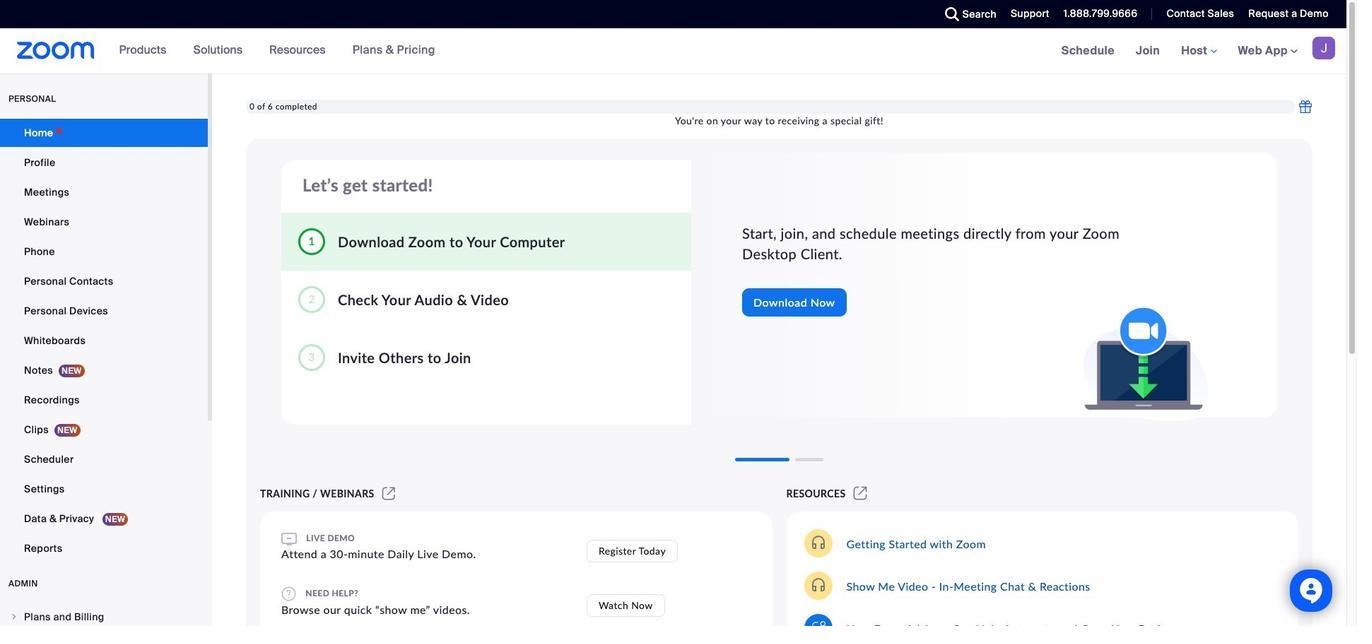 Task type: describe. For each thing, give the bounding box(es) containing it.
zoom logo image
[[17, 42, 94, 59]]

meetings navigation
[[1051, 28, 1347, 74]]

2 window new image from the left
[[852, 488, 870, 500]]



Task type: locate. For each thing, give the bounding box(es) containing it.
product information navigation
[[109, 28, 446, 74]]

window new image
[[380, 488, 398, 500], [852, 488, 870, 500]]

menu item
[[0, 604, 208, 627]]

right image
[[10, 613, 18, 622]]

1 window new image from the left
[[380, 488, 398, 500]]

0 horizontal spatial window new image
[[380, 488, 398, 500]]

profile picture image
[[1313, 37, 1336, 59]]

banner
[[0, 28, 1347, 74]]

personal menu menu
[[0, 119, 208, 564]]

1 horizontal spatial window new image
[[852, 488, 870, 500]]



Task type: vqa. For each thing, say whether or not it's contained in the screenshot.
the window new image
yes



